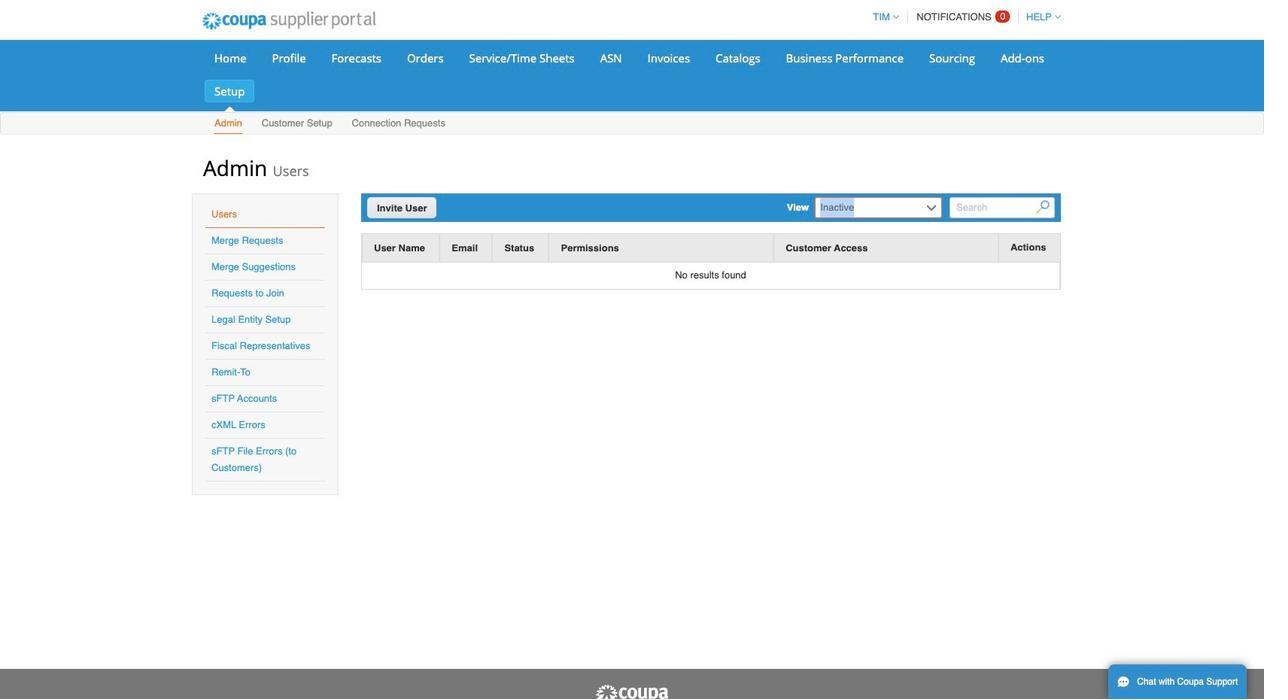 Task type: vqa. For each thing, say whether or not it's contained in the screenshot.
Telephone country code icon
no



Task type: locate. For each thing, give the bounding box(es) containing it.
coupa supplier portal image
[[192, 2, 386, 40], [595, 684, 670, 699]]

search image
[[1037, 201, 1050, 214]]

alert
[[362, 263, 1060, 289]]

navigation
[[866, 2, 1061, 32]]

0 vertical spatial coupa supplier portal image
[[192, 2, 386, 40]]

1 vertical spatial coupa supplier portal image
[[595, 684, 670, 699]]

None text field
[[817, 198, 923, 217]]



Task type: describe. For each thing, give the bounding box(es) containing it.
0 horizontal spatial coupa supplier portal image
[[192, 2, 386, 40]]

Search text field
[[950, 197, 1055, 218]]

1 horizontal spatial coupa supplier portal image
[[595, 684, 670, 699]]



